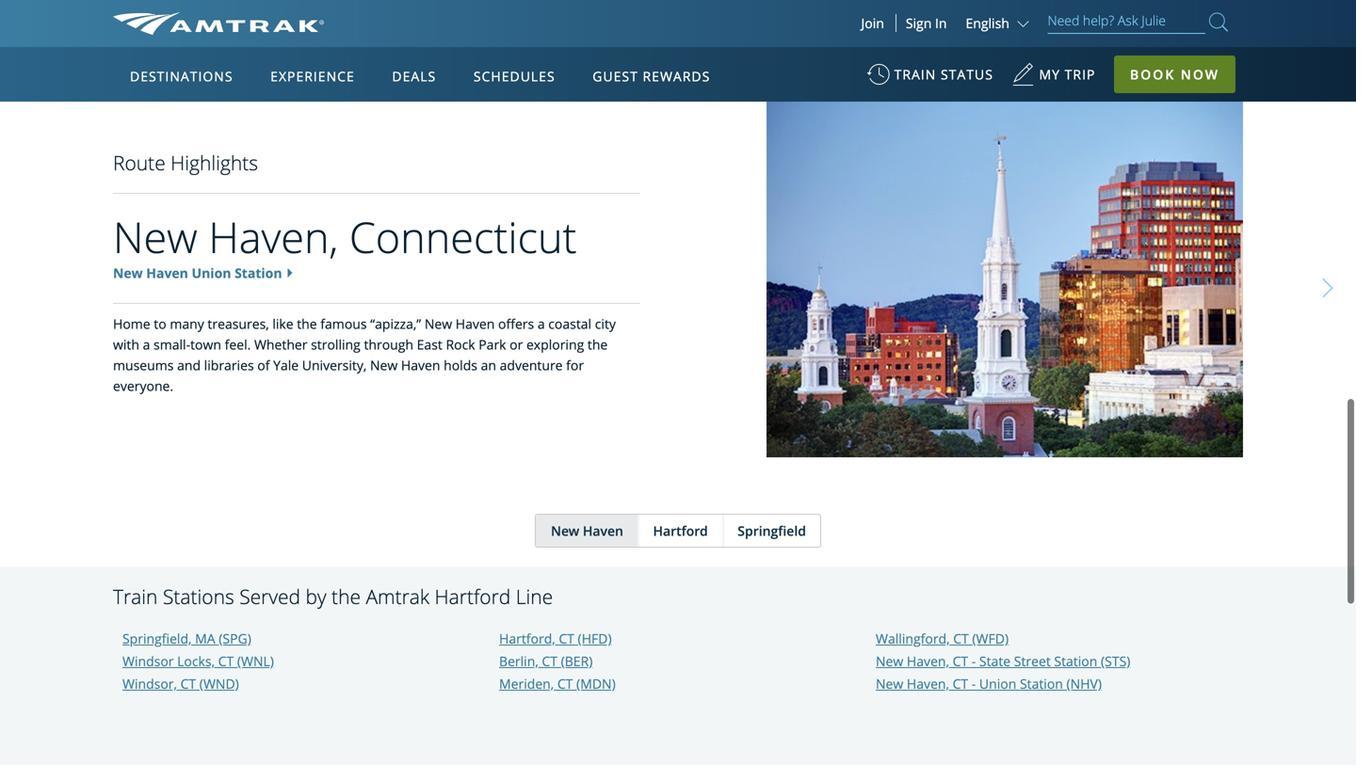 Task type: vqa. For each thing, say whether or not it's contained in the screenshot.
am,
no



Task type: locate. For each thing, give the bounding box(es) containing it.
with
[[113, 336, 139, 354]]

1 horizontal spatial a
[[538, 315, 545, 333]]

1 - from the top
[[972, 653, 976, 671]]

my trip button
[[1012, 57, 1096, 103]]

english
[[966, 14, 1010, 32]]

1 vertical spatial hartford
[[435, 584, 511, 611]]

state
[[980, 653, 1011, 671]]

2 vertical spatial station
[[1020, 675, 1064, 693]]

1 vertical spatial union
[[980, 675, 1017, 693]]

treasures,
[[208, 315, 269, 333]]

city
[[595, 315, 616, 333]]

the right like at the top of the page
[[297, 315, 317, 333]]

- left state
[[972, 653, 976, 671]]

station
[[235, 264, 282, 282], [1055, 653, 1098, 671], [1020, 675, 1064, 693]]

0 vertical spatial station
[[235, 264, 282, 282]]

ct down wallingford, ct (wfd) link
[[953, 653, 969, 671]]

regions map image
[[183, 157, 635, 421]]

0 vertical spatial hartford
[[653, 523, 708, 540]]

0 vertical spatial union
[[192, 264, 231, 282]]

haven left hartford button
[[583, 523, 624, 540]]

station up treasures,
[[235, 264, 282, 282]]

0 vertical spatial haven,
[[209, 209, 338, 266]]

or
[[510, 336, 523, 354]]

museums
[[113, 357, 174, 375]]

2 vertical spatial the
[[332, 584, 361, 611]]

-
[[972, 653, 976, 671], [972, 675, 976, 693]]

windsor
[[122, 653, 174, 671]]

hartford, ct (hfd) link
[[499, 630, 612, 648]]

station up (nhv)
[[1055, 653, 1098, 671]]

wallingford,
[[876, 630, 950, 648]]

1 vertical spatial a
[[143, 336, 150, 354]]

small-
[[154, 336, 190, 354]]

union up many
[[192, 264, 231, 282]]

ct
[[559, 630, 575, 648], [954, 630, 969, 648], [218, 653, 234, 671], [542, 653, 558, 671], [953, 653, 969, 671], [180, 675, 196, 693], [558, 675, 573, 693], [953, 675, 969, 693]]

deals
[[392, 67, 436, 85]]

sign in button
[[906, 14, 947, 32]]

banner containing join
[[0, 0, 1357, 435]]

train status link
[[867, 57, 994, 103]]

by
[[306, 584, 327, 611]]

0 vertical spatial -
[[972, 653, 976, 671]]

deals button
[[385, 50, 444, 103]]

sign
[[906, 14, 932, 32]]

hartford left springfield button
[[653, 523, 708, 540]]

join
[[862, 14, 884, 32]]

coastal
[[549, 315, 592, 333]]

line
[[516, 584, 553, 611]]

the
[[297, 315, 317, 333], [588, 336, 608, 354], [332, 584, 361, 611]]

station down street
[[1020, 675, 1064, 693]]

1 vertical spatial the
[[588, 336, 608, 354]]

0 horizontal spatial the
[[297, 315, 317, 333]]

hartford left line
[[435, 584, 511, 611]]

(hfd)
[[578, 630, 612, 648]]

berlin, ct (ber) link
[[499, 653, 593, 671]]

1 horizontal spatial union
[[980, 675, 1017, 693]]

union down state
[[980, 675, 1017, 693]]

the down city
[[588, 336, 608, 354]]

(spg)
[[219, 630, 251, 648]]

(sts)
[[1101, 653, 1131, 671]]

0 vertical spatial the
[[297, 315, 317, 333]]

application
[[183, 157, 635, 421]]

1 vertical spatial -
[[972, 675, 976, 693]]

connecticut
[[349, 209, 577, 266]]

for
[[566, 357, 584, 375]]

springfield,
[[122, 630, 192, 648]]

haven
[[146, 264, 188, 282], [456, 315, 495, 333], [401, 357, 440, 375], [583, 523, 624, 540]]

springfield, ma (spg) link
[[122, 630, 251, 648]]

english button
[[966, 14, 1034, 32]]

a right the with
[[143, 336, 150, 354]]

locks,
[[177, 653, 215, 671]]

union
[[192, 264, 231, 282], [980, 675, 1017, 693]]

banner
[[0, 0, 1357, 435]]

home
[[113, 315, 150, 333]]

famous
[[321, 315, 367, 333]]

destinations button
[[122, 50, 241, 103]]

- down new haven, ct - state street station (sts) link
[[972, 675, 976, 693]]

1 horizontal spatial hartford
[[653, 523, 708, 540]]

many
[[170, 315, 204, 333]]

meriden,
[[499, 675, 554, 693]]

park
[[479, 336, 506, 354]]

1 horizontal spatial the
[[332, 584, 361, 611]]

union inside wallingford, ct (wfd) new haven, ct - state street station (sts) new haven, ct - union station (nhv)
[[980, 675, 1017, 693]]

ct down (ber)
[[558, 675, 573, 693]]

haven down east
[[401, 357, 440, 375]]

haven up "rock"
[[456, 315, 495, 333]]

street
[[1014, 653, 1051, 671]]

destinations
[[130, 67, 233, 85]]

the right the by
[[332, 584, 361, 611]]

stations
[[163, 584, 234, 611]]

to
[[154, 315, 166, 333]]

schedules link
[[466, 47, 563, 102]]

guest rewards button
[[585, 50, 718, 103]]

book now
[[1131, 65, 1220, 83]]

a
[[538, 315, 545, 333], [143, 336, 150, 354]]

haven up to
[[146, 264, 188, 282]]

join button
[[850, 14, 897, 32]]

search icon image
[[1210, 9, 1228, 35]]

springfield button
[[723, 516, 821, 548]]

haven inside button
[[583, 523, 624, 540]]

(wnl)
[[237, 653, 274, 671]]

a up exploring
[[538, 315, 545, 333]]

of
[[257, 357, 270, 375]]

0 horizontal spatial union
[[192, 264, 231, 282]]



Task type: describe. For each thing, give the bounding box(es) containing it.
whether
[[254, 336, 308, 354]]

1 vertical spatial haven,
[[907, 653, 950, 671]]

0 vertical spatial a
[[538, 315, 545, 333]]

served
[[239, 584, 301, 611]]

schedules
[[474, 67, 555, 85]]

highlights
[[171, 150, 258, 176]]

new haven union station link
[[113, 264, 282, 282]]

ct up (ber)
[[559, 630, 575, 648]]

0 horizontal spatial a
[[143, 336, 150, 354]]

rock
[[446, 336, 475, 354]]

yale
[[273, 357, 299, 375]]

0 horizontal spatial hartford
[[435, 584, 511, 611]]

station inside new haven, connecticut new haven union station
[[235, 264, 282, 282]]

hartford, ct (hfd) berlin, ct (ber) meriden, ct (mdn)
[[499, 630, 616, 693]]

everyone.
[[113, 377, 173, 395]]

like
[[273, 315, 294, 333]]

haven inside new haven, connecticut new haven union station
[[146, 264, 188, 282]]

wallingford, ct (wfd) new haven, ct - state street station (sts) new haven, ct - union station (nhv)
[[876, 630, 1131, 693]]

new haven, ct - state street station (sts) link
[[876, 653, 1131, 671]]

in
[[935, 14, 947, 32]]

"apizza,"
[[370, 315, 421, 333]]

train status
[[895, 65, 994, 83]]

1 vertical spatial station
[[1055, 653, 1098, 671]]

book now button
[[1115, 56, 1236, 93]]

experience button
[[263, 50, 362, 103]]

exploring
[[527, 336, 584, 354]]

2 horizontal spatial the
[[588, 336, 608, 354]]

(ber)
[[561, 653, 593, 671]]

ct down hartford, ct (hfd) link
[[542, 653, 558, 671]]

university,
[[302, 357, 367, 375]]

new inside button
[[551, 523, 580, 540]]

status
[[941, 65, 994, 83]]

hartford,
[[499, 630, 556, 648]]

Please enter your search item search field
[[1048, 9, 1206, 34]]

my
[[1040, 65, 1061, 83]]

ct up (wnd)
[[218, 653, 234, 671]]

(wfd)
[[973, 630, 1009, 648]]

amtrak image
[[113, 12, 324, 35]]

meriden, ct (mdn) link
[[499, 675, 616, 693]]

windsor locks, ct (wnl) link
[[122, 653, 274, 671]]

ct down new haven, ct - state street station (sts) link
[[953, 675, 969, 693]]

an
[[481, 357, 496, 375]]

train stations served by the amtrak hartford line
[[113, 584, 553, 611]]

(wnd)
[[200, 675, 239, 693]]

springfield
[[738, 523, 806, 540]]

sign in
[[906, 14, 947, 32]]

(nhv)
[[1067, 675, 1102, 693]]

strolling
[[311, 336, 361, 354]]

2 - from the top
[[972, 675, 976, 693]]

route
[[113, 150, 166, 176]]

union inside new haven, connecticut new haven union station
[[192, 264, 231, 282]]

ct left (wfd)
[[954, 630, 969, 648]]

adventure
[[500, 357, 563, 375]]

berlin,
[[499, 653, 539, 671]]

book
[[1131, 65, 1176, 83]]

now
[[1181, 65, 1220, 83]]

2 vertical spatial haven,
[[907, 675, 950, 693]]

new haven button
[[536, 516, 638, 548]]

home to many treasures, like the famous "apizza," new haven offers a coastal city with a small-town feel. whether strolling through east rock park or exploring the museums and libraries of yale university, new haven holds an adventure for everyone.
[[113, 315, 616, 395]]

new haven
[[551, 523, 624, 540]]

new haven, connecticut new haven union station
[[113, 209, 577, 282]]

wallingford, ct (wfd) link
[[876, 630, 1009, 648]]

new haven, ct - union station (nhv) link
[[876, 675, 1102, 693]]

guest
[[593, 67, 639, 85]]

windsor,
[[122, 675, 177, 693]]

through
[[364, 336, 414, 354]]

train
[[113, 584, 158, 611]]

springfield, ma (spg) windsor locks, ct (wnl) windsor, ct (wnd)
[[122, 630, 274, 693]]

libraries
[[204, 357, 254, 375]]

guest rewards
[[593, 67, 711, 85]]

holds
[[444, 357, 478, 375]]

hartford button
[[638, 516, 722, 548]]

feel.
[[225, 336, 251, 354]]

my trip
[[1040, 65, 1096, 83]]

east
[[417, 336, 443, 354]]

and
[[177, 357, 201, 375]]

amtrak
[[366, 584, 430, 611]]

train
[[895, 65, 937, 83]]

ct down locks,
[[180, 675, 196, 693]]

haven, inside new haven, connecticut new haven union station
[[209, 209, 338, 266]]

town
[[190, 336, 221, 354]]

offers
[[498, 315, 534, 333]]

hartford inside button
[[653, 523, 708, 540]]

trip
[[1065, 65, 1096, 83]]



